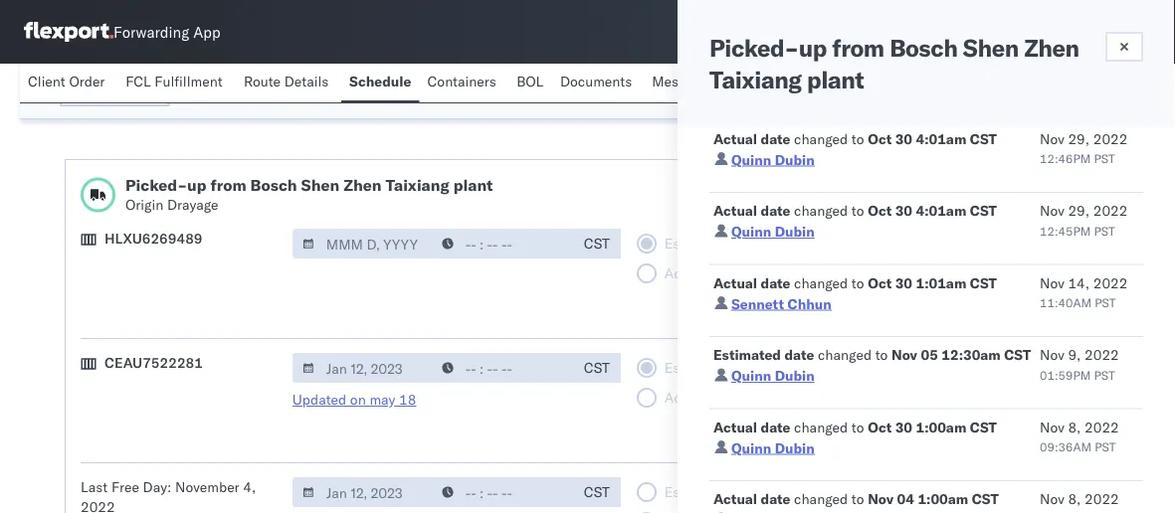 Task type: locate. For each thing, give the bounding box(es) containing it.
1 30 from the top
[[896, 130, 913, 147]]

0 horizontal spatial plant
[[454, 176, 493, 196]]

2022 right the '14,'
[[1094, 274, 1128, 292]]

quinn dubin for nov 29, 2022 12:45pm pst
[[732, 223, 815, 240]]

4:01am down cascading
[[916, 130, 967, 147]]

up inside picked-up from bosch shen zhen taixiang plant origin drayage
[[187, 176, 207, 196]]

0 horizontal spatial bosch
[[250, 176, 297, 196]]

nov inside nov 29, 2022 12:45pm pst
[[1040, 202, 1065, 219]]

1:00am
[[916, 419, 967, 436], [918, 491, 969, 508]]

12:45pm
[[1040, 223, 1091, 238]]

29, inside nov 29, 2022 12:46pm pst
[[1068, 130, 1090, 147]]

quinn dubin for nov 9, 2022 01:59pm pst
[[732, 367, 815, 385]]

taixiang
[[710, 65, 802, 95], [386, 176, 450, 196]]

changed for nov 9, 2022 01:59pm pst
[[818, 346, 872, 364]]

14,
[[1068, 274, 1090, 292]]

1 29, from the top
[[1068, 130, 1090, 147]]

2 dubin from the top
[[775, 223, 815, 240]]

lock schedule
[[729, 77, 822, 95]]

2 quinn dubin button from the top
[[732, 223, 815, 240]]

zhen inside picked-up from bosch shen zhen taixiang plant
[[1025, 33, 1080, 63]]

actual for nov 29, 2022 12:46pm pst
[[714, 130, 758, 147]]

2 mmm d, yyyy text field from the top
[[292, 354, 434, 384]]

route
[[244, 73, 281, 90]]

up up drayage
[[187, 176, 207, 196]]

2022 inside nov 14, 2022 11:40am pst
[[1094, 274, 1128, 292]]

schedule right lock
[[763, 77, 822, 95]]

2 vertical spatial mmm d, yyyy text field
[[292, 478, 434, 508]]

2 29, from the top
[[1068, 202, 1090, 219]]

nov
[[1040, 130, 1065, 147], [1040, 202, 1065, 219], [1040, 274, 1065, 292], [892, 346, 918, 364], [1040, 346, 1065, 364], [1040, 419, 1065, 436], [868, 491, 894, 508], [1040, 491, 1065, 508]]

nov for nov 14, 2022 11:40am pst
[[1040, 274, 1065, 292]]

zhen inside picked-up from bosch shen zhen taixiang plant origin drayage
[[344, 176, 382, 196]]

2022 up nov 29, 2022 12:45pm pst
[[1094, 130, 1128, 147]]

1 horizontal spatial shen
[[963, 33, 1019, 63]]

actual date changed to oct 30 4:01am cst up actual date changed to oct 30 1:01am cst
[[714, 202, 997, 219]]

2022 down last
[[81, 499, 115, 514]]

oct for nov 8, 2022 09:36am pst
[[868, 419, 892, 436]]

quinn dubin up sennett chhun
[[732, 223, 815, 240]]

1 horizontal spatial bosch
[[890, 33, 958, 63]]

2 -- : -- -- text field from the top
[[432, 478, 573, 508]]

pst right the "09:36am"
[[1095, 440, 1116, 455]]

0 vertical spatial from
[[832, 33, 885, 63]]

1 vertical spatial actual date changed to oct 30 4:01am cst
[[714, 202, 997, 219]]

0 vertical spatial mmm d, yyyy text field
[[292, 229, 434, 259]]

1 actual date changed to oct 30 4:01am cst from the top
[[714, 130, 997, 147]]

to up "actual date changed to nov 04 1:00am cst"
[[852, 419, 865, 436]]

updated on may 18
[[292, 392, 417, 409]]

3 actual from the top
[[714, 274, 758, 292]]

quinn dubin down estimated
[[732, 367, 815, 385]]

1 vertical spatial -- : -- -- text field
[[432, 478, 573, 508]]

nov for nov 29, 2022 12:45pm pst
[[1040, 202, 1065, 219]]

actual date changed to oct 30 4:01am cst
[[714, 130, 997, 147], [714, 202, 997, 219]]

3 mmm d, yyyy text field from the top
[[292, 478, 434, 508]]

quinn dubin button
[[732, 151, 815, 168], [732, 223, 815, 240], [732, 367, 815, 385], [732, 439, 815, 457]]

4 quinn dubin button from the top
[[732, 439, 815, 457]]

quinn dubin for nov 29, 2022 12:46pm pst
[[732, 151, 815, 168]]

pst right 11:40am
[[1095, 296, 1116, 311]]

30 for nov 8, 2022 09:36am pst
[[896, 419, 913, 436]]

0 horizontal spatial from
[[210, 176, 247, 196]]

2 8, from the top
[[1068, 491, 1081, 508]]

to left '05'
[[876, 346, 888, 364]]

8, down the "09:36am"
[[1068, 491, 1081, 508]]

from
[[832, 33, 885, 63], [210, 176, 247, 196]]

4 dubin from the top
[[775, 439, 815, 457]]

oct
[[868, 130, 892, 147], [868, 202, 892, 219], [868, 274, 892, 292], [868, 419, 892, 436]]

forwarding app
[[113, 22, 221, 41]]

1 horizontal spatial zhen
[[1025, 33, 1080, 63]]

plant right assignees
[[807, 65, 864, 95]]

2022 for nov 29, 2022 12:45pm pst
[[1094, 202, 1128, 219]]

1 vertical spatial picked-
[[125, 176, 187, 196]]

nov up the "09:36am"
[[1040, 419, 1065, 436]]

0 vertical spatial actual date changed to oct 30 4:01am cst
[[714, 130, 997, 147]]

changed down lock schedule
[[794, 130, 848, 147]]

estimated date changed to nov 05 12:30am cst
[[714, 346, 1032, 364]]

picked- up assignees
[[710, 33, 799, 63]]

picked-up from bosch shen zhen taixiang plant origin drayage
[[125, 176, 493, 214]]

30
[[896, 130, 913, 147], [896, 202, 913, 219], [896, 274, 913, 292], [896, 419, 913, 436]]

2022 down the "09:36am"
[[1085, 491, 1120, 508]]

bosch
[[890, 33, 958, 63], [250, 176, 297, 196]]

0 vertical spatial 1:00am
[[916, 419, 967, 436]]

picked- for picked-up from bosch shen zhen taixiang plant origin drayage
[[125, 176, 187, 196]]

1 quinn dubin from the top
[[732, 151, 815, 168]]

1 vertical spatial bosch
[[250, 176, 297, 196]]

dubin up sennett chhun
[[775, 223, 815, 240]]

picked- inside picked-up from bosch shen zhen taixiang plant
[[710, 33, 799, 63]]

1 vertical spatial 4:01am
[[916, 202, 967, 219]]

4 oct from the top
[[868, 419, 892, 436]]

shen
[[963, 33, 1019, 63], [301, 176, 340, 196]]

assignees
[[733, 73, 798, 90]]

actual date changed to oct 30 4:01am cst down picked-up from bosch shen zhen taixiang plant
[[714, 130, 997, 147]]

client order
[[28, 73, 105, 90]]

29, up 12:45pm
[[1068, 202, 1090, 219]]

1 vertical spatial 29,
[[1068, 202, 1090, 219]]

updated on may 18 button
[[292, 392, 417, 409]]

1 vertical spatial zhen
[[344, 176, 382, 196]]

pst right 01:59pm
[[1095, 368, 1116, 383]]

0 vertical spatial 8,
[[1068, 419, 1081, 436]]

up for picked-up from bosch shen zhen taixiang plant origin drayage
[[187, 176, 207, 196]]

documents button
[[552, 64, 644, 103]]

picked-
[[710, 33, 799, 63], [125, 176, 187, 196]]

to up estimated date changed to nov 05 12:30am cst at right
[[852, 274, 865, 292]]

actual date changed to oct 30 4:01am cst for nov 29, 2022 12:45pm pst
[[714, 202, 997, 219]]

1 4:01am from the top
[[916, 130, 967, 147]]

changed for nov 14, 2022 11:40am pst
[[794, 274, 848, 292]]

1 vertical spatial mmm d, yyyy text field
[[292, 354, 434, 384]]

12:46pm
[[1040, 151, 1091, 166]]

0 horizontal spatial shen
[[301, 176, 340, 196]]

nov down the "09:36am"
[[1040, 491, 1065, 508]]

-- : -- -- text field
[[432, 354, 573, 384], [432, 478, 573, 508]]

None text field
[[955, 17, 986, 47]]

up up lock schedule
[[799, 33, 827, 63]]

nov inside nov 29, 2022 12:46pm pst
[[1040, 130, 1065, 147]]

0 vertical spatial 4:01am
[[916, 130, 967, 147]]

nov 8, 2022 09:36am pst
[[1040, 419, 1120, 455]]

0 vertical spatial picked-
[[710, 33, 799, 63]]

order
[[69, 73, 105, 90]]

app
[[193, 22, 221, 41]]

oct left 1:01am
[[868, 274, 892, 292]]

dubin down estimated
[[775, 367, 815, 385]]

30 up actual date changed to oct 30 1:01am cst
[[896, 202, 913, 219]]

4 30 from the top
[[896, 419, 913, 436]]

1 vertical spatial 8,
[[1068, 491, 1081, 508]]

shen inside picked-up from bosch shen zhen taixiang plant origin drayage
[[301, 176, 340, 196]]

2022 inside nov 29, 2022 12:46pm pst
[[1094, 130, 1128, 147]]

1 mmm d, yyyy text field from the top
[[292, 229, 434, 259]]

3 quinn from the top
[[732, 367, 772, 385]]

8, up the "09:36am"
[[1068, 419, 1081, 436]]

3 quinn dubin button from the top
[[732, 367, 815, 385]]

3 oct from the top
[[868, 274, 892, 292]]

1 vertical spatial 1:00am
[[918, 491, 969, 508]]

nov left 9,
[[1040, 346, 1065, 364]]

pst inside nov 14, 2022 11:40am pst
[[1095, 296, 1116, 311]]

from inside picked-up from bosch shen zhen taixiang plant origin drayage
[[210, 176, 247, 196]]

30 for nov 29, 2022 12:46pm pst
[[896, 130, 913, 147]]

nov up 12:45pm
[[1040, 202, 1065, 219]]

to for nov 8, 2022 09:36am pst
[[852, 419, 865, 436]]

2 actual from the top
[[714, 202, 758, 219]]

date
[[761, 130, 791, 147], [761, 202, 791, 219], [761, 274, 791, 292], [785, 346, 815, 364], [761, 419, 791, 436], [761, 491, 791, 508]]

mmm d, yyyy text field up on
[[292, 354, 434, 384]]

taixiang inside picked-up from bosch shen zhen taixiang plant origin drayage
[[386, 176, 450, 196]]

to down picked-up from bosch shen zhen taixiang plant
[[852, 130, 865, 147]]

bosch inside picked-up from bosch shen zhen taixiang plant
[[890, 33, 958, 63]]

picked- up origin
[[125, 176, 187, 196]]

changed
[[794, 130, 848, 147], [794, 202, 848, 219], [794, 274, 848, 292], [818, 346, 872, 364], [794, 419, 848, 436], [794, 491, 848, 508]]

1:00am right 04
[[918, 491, 969, 508]]

quinn for nov 29, 2022 12:45pm pst
[[732, 223, 772, 240]]

pst inside nov 8, 2022 09:36am pst
[[1095, 440, 1116, 455]]

cst
[[970, 130, 997, 147], [970, 202, 997, 219], [584, 235, 610, 253], [970, 274, 997, 292], [1005, 346, 1032, 364], [584, 360, 610, 377], [970, 419, 997, 436], [584, 484, 610, 502], [972, 491, 999, 508]]

shen for picked-up from bosch shen zhen taixiang plant
[[963, 33, 1019, 63]]

messages
[[652, 73, 715, 90]]

dubin
[[775, 151, 815, 168], [775, 223, 815, 240], [775, 367, 815, 385], [775, 439, 815, 457]]

0 vertical spatial plant
[[807, 65, 864, 95]]

2022 for nov 14, 2022 11:40am pst
[[1094, 274, 1128, 292]]

pst inside nov 9, 2022 01:59pm pst
[[1095, 368, 1116, 383]]

0 vertical spatial up
[[799, 33, 827, 63]]

29, up 12:46pm
[[1068, 130, 1090, 147]]

dubin down actual date changed to oct 30 1:00am cst
[[775, 439, 815, 457]]

picked- inside picked-up from bosch shen zhen taixiang plant origin drayage
[[125, 176, 187, 196]]

quinn dubin down actual date changed to oct 30 1:00am cst
[[732, 439, 815, 457]]

last free day: november 4, 2022
[[81, 479, 256, 514]]

nov up 12:46pm
[[1040, 130, 1065, 147]]

changed up "actual date changed to nov 04 1:00am cst"
[[794, 419, 848, 436]]

pst inside nov 29, 2022 12:45pm pst
[[1095, 223, 1116, 238]]

nov up 11:40am
[[1040, 274, 1065, 292]]

picked-up from bosch shen zhen taixiang plant
[[710, 33, 1080, 95]]

taixiang for picked-up from bosch shen zhen taixiang plant origin drayage
[[386, 176, 450, 196]]

1 vertical spatial shen
[[301, 176, 340, 196]]

1 vertical spatial up
[[187, 176, 207, 196]]

2022 right 9,
[[1085, 346, 1120, 364]]

pst
[[1095, 151, 1116, 166], [1095, 223, 1116, 238], [1095, 296, 1116, 311], [1095, 368, 1116, 383], [1095, 440, 1116, 455]]

1 quinn dubin button from the top
[[732, 151, 815, 168]]

29, inside nov 29, 2022 12:45pm pst
[[1068, 202, 1090, 219]]

quinn dubin button down actual date changed to oct 30 1:00am cst
[[732, 439, 815, 457]]

shen for picked-up from bosch shen zhen taixiang plant origin drayage
[[301, 176, 340, 196]]

fcl fulfillment
[[126, 73, 223, 90]]

containers
[[427, 73, 497, 90]]

route details button
[[236, 64, 341, 103]]

1 horizontal spatial picked-
[[710, 33, 799, 63]]

1 oct from the top
[[868, 130, 892, 147]]

4:01am for nov 29, 2022 12:45pm pst
[[916, 202, 967, 219]]

pst right 12:46pm
[[1095, 151, 1116, 166]]

hlxu6269489
[[105, 230, 203, 248]]

zhen
[[1025, 33, 1080, 63], [344, 176, 382, 196]]

to up actual date changed to oct 30 1:01am cst
[[852, 202, 865, 219]]

2022
[[1094, 130, 1128, 147], [1094, 202, 1128, 219], [1094, 274, 1128, 292], [1085, 346, 1120, 364], [1085, 419, 1120, 436], [1085, 491, 1120, 508], [81, 499, 115, 514]]

quinn dubin button for nov 29, 2022 12:46pm pst
[[732, 151, 815, 168]]

3 dubin from the top
[[775, 367, 815, 385]]

documents
[[560, 73, 632, 90]]

2 30 from the top
[[896, 202, 913, 219]]

3 30 from the top
[[896, 274, 913, 292]]

2022 inside last free day: november 4, 2022
[[81, 499, 115, 514]]

0 vertical spatial taixiang
[[710, 65, 802, 95]]

mmm d, yyyy text field down on
[[292, 478, 434, 508]]

on
[[350, 392, 366, 409]]

plant inside picked-up from bosch shen zhen taixiang plant
[[807, 65, 864, 95]]

0 vertical spatial bosch
[[890, 33, 958, 63]]

oct down estimated date changed to nov 05 12:30am cst at right
[[868, 419, 892, 436]]

1 vertical spatial taixiang
[[386, 176, 450, 196]]

taixiang inside picked-up from bosch shen zhen taixiang plant
[[710, 65, 802, 95]]

updated
[[292, 392, 347, 409]]

to for nov 14, 2022 11:40am pst
[[852, 274, 865, 292]]

4 actual from the top
[[714, 419, 758, 436]]

quinn dubin button up sennett chhun
[[732, 223, 815, 240]]

1 quinn from the top
[[732, 151, 772, 168]]

pst for nov 29, 2022 12:45pm pst
[[1095, 223, 1116, 238]]

1 actual from the top
[[714, 130, 758, 147]]

0 vertical spatial shen
[[963, 33, 1019, 63]]

mmm d, yyyy text field down picked-up from bosch shen zhen taixiang plant origin drayage
[[292, 229, 434, 259]]

nov inside nov 9, 2022 01:59pm pst
[[1040, 346, 1065, 364]]

actual for nov 8, 2022 09:36am pst
[[714, 419, 758, 436]]

30 for nov 29, 2022 12:45pm pst
[[896, 202, 913, 219]]

changed down chhun
[[818, 346, 872, 364]]

oct down picked-up from bosch shen zhen taixiang plant
[[868, 130, 892, 147]]

bol button
[[509, 64, 552, 103]]

30 left 1:01am
[[896, 274, 913, 292]]

oct up actual date changed to oct 30 1:01am cst
[[868, 202, 892, 219]]

29,
[[1068, 130, 1090, 147], [1068, 202, 1090, 219]]

pst inside nov 29, 2022 12:46pm pst
[[1095, 151, 1116, 166]]

date for nov 8, 2022 09:36am pst
[[761, 419, 791, 436]]

2022 up the "09:36am"
[[1085, 419, 1120, 436]]

3 quinn dubin from the top
[[732, 367, 815, 385]]

quinn
[[732, 151, 772, 168], [732, 223, 772, 240], [732, 367, 772, 385], [732, 439, 772, 457]]

schedule right details
[[349, 73, 412, 90]]

2022 inside nov 8, 2022 09:36am pst
[[1085, 419, 1120, 436]]

fcl
[[126, 73, 151, 90]]

pst for nov 8, 2022 09:36am pst
[[1095, 440, 1116, 455]]

1 8, from the top
[[1068, 419, 1081, 436]]

schedule
[[349, 73, 412, 90], [763, 77, 822, 95]]

2022 down nov 29, 2022 12:46pm pst
[[1094, 202, 1128, 219]]

0 horizontal spatial picked-
[[125, 176, 187, 196]]

0 vertical spatial zhen
[[1025, 33, 1080, 63]]

30 down picked-up from bosch shen zhen taixiang plant
[[896, 130, 913, 147]]

quinn dubin down lock schedule
[[732, 151, 815, 168]]

quinn dubin for nov 8, 2022 09:36am pst
[[732, 439, 815, 457]]

from inside picked-up from bosch shen zhen taixiang plant
[[832, 33, 885, 63]]

pst right 12:45pm
[[1095, 223, 1116, 238]]

nov 9, 2022 01:59pm pst
[[1040, 346, 1120, 383]]

changed for nov 29, 2022 12:45pm pst
[[794, 202, 848, 219]]

30 for nov 14, 2022 11:40am pst
[[896, 274, 913, 292]]

4:01am for nov 29, 2022 12:46pm pst
[[916, 130, 967, 147]]

quinn dubin
[[732, 151, 815, 168], [732, 223, 815, 240], [732, 367, 815, 385], [732, 439, 815, 457]]

changed up actual date changed to oct 30 1:01am cst
[[794, 202, 848, 219]]

4 quinn dubin from the top
[[732, 439, 815, 457]]

2 4:01am from the top
[[916, 202, 967, 219]]

0 horizontal spatial taixiang
[[386, 176, 450, 196]]

dubin for nov 29, 2022 12:46pm pst
[[775, 151, 815, 168]]

shen inside picked-up from bosch shen zhen taixiang plant
[[963, 33, 1019, 63]]

2 quinn from the top
[[732, 223, 772, 240]]

2022 inside nov 29, 2022 12:45pm pst
[[1094, 202, 1128, 219]]

from for picked-up from bosch shen zhen taixiang plant origin drayage
[[210, 176, 247, 196]]

oct for nov 29, 2022 12:46pm pst
[[868, 130, 892, 147]]

quinn dubin button down estimated
[[732, 367, 815, 385]]

changed up chhun
[[794, 274, 848, 292]]

4 quinn from the top
[[732, 439, 772, 457]]

2022 for nov 8, 2022
[[1085, 491, 1120, 508]]

nov inside nov 8, 2022 09:36am pst
[[1040, 419, 1065, 436]]

1:00am down '05'
[[916, 419, 967, 436]]

quinn for nov 29, 2022 12:46pm pst
[[732, 151, 772, 168]]

flexport. image
[[24, 22, 113, 42]]

up
[[799, 33, 827, 63], [187, 176, 207, 196]]

pst for nov 29, 2022 12:46pm pst
[[1095, 151, 1116, 166]]

dubin down lock schedule
[[775, 151, 815, 168]]

bosch inside picked-up from bosch shen zhen taixiang plant origin drayage
[[250, 176, 297, 196]]

1 -- : -- -- text field from the top
[[432, 354, 573, 384]]

nov inside nov 14, 2022 11:40am pst
[[1040, 274, 1065, 292]]

plant inside picked-up from bosch shen zhen taixiang plant origin drayage
[[454, 176, 493, 196]]

up inside picked-up from bosch shen zhen taixiang plant
[[799, 33, 827, 63]]

1 dubin from the top
[[775, 151, 815, 168]]

1 horizontal spatial from
[[832, 33, 885, 63]]

4:01am
[[916, 130, 967, 147], [916, 202, 967, 219]]

1 vertical spatial plant
[[454, 176, 493, 196]]

1:01am
[[916, 274, 967, 292]]

plant up -- : -- -- text box at the left of the page
[[454, 176, 493, 196]]

1 vertical spatial from
[[210, 176, 247, 196]]

to
[[852, 130, 865, 147], [852, 202, 865, 219], [852, 274, 865, 292], [876, 346, 888, 364], [852, 419, 865, 436], [852, 491, 865, 508]]

actual
[[714, 130, 758, 147], [714, 202, 758, 219], [714, 274, 758, 292], [714, 419, 758, 436], [714, 491, 758, 508]]

12:30am
[[942, 346, 1001, 364]]

2022 inside nov 9, 2022 01:59pm pst
[[1085, 346, 1120, 364]]

8, inside nov 8, 2022 09:36am pst
[[1068, 419, 1081, 436]]

2 oct from the top
[[868, 202, 892, 219]]

nov for nov 9, 2022 01:59pm pst
[[1040, 346, 1065, 364]]

0 vertical spatial 29,
[[1068, 130, 1090, 147]]

8,
[[1068, 419, 1081, 436], [1068, 491, 1081, 508]]

0 horizontal spatial up
[[187, 176, 207, 196]]

MMM D, YYYY text field
[[292, 229, 434, 259], [292, 354, 434, 384], [292, 478, 434, 508]]

0 horizontal spatial zhen
[[344, 176, 382, 196]]

2 quinn dubin from the top
[[732, 223, 815, 240]]

quinn dubin button down lock schedule
[[732, 151, 815, 168]]

30 up 04
[[896, 419, 913, 436]]

2022 for nov 29, 2022 12:46pm pst
[[1094, 130, 1128, 147]]

0 horizontal spatial schedule
[[349, 73, 412, 90]]

1:00am for 30
[[916, 419, 967, 436]]

5 actual from the top
[[714, 491, 758, 508]]

4:01am up 1:01am
[[916, 202, 967, 219]]

plant
[[807, 65, 864, 95], [454, 176, 493, 196]]

container
[[74, 83, 136, 101]]

taixiang for picked-up from bosch shen zhen taixiang plant
[[710, 65, 802, 95]]

2 actual date changed to oct 30 4:01am cst from the top
[[714, 202, 997, 219]]

None checkbox
[[834, 82, 862, 90]]

1 horizontal spatial plant
[[807, 65, 864, 95]]

zhen for picked-up from bosch shen zhen taixiang plant
[[1025, 33, 1080, 63]]

1 horizontal spatial up
[[799, 33, 827, 63]]

1 horizontal spatial taixiang
[[710, 65, 802, 95]]

quinn dubin button for nov 8, 2022 09:36am pst
[[732, 439, 815, 457]]

0 vertical spatial -- : -- -- text field
[[432, 354, 573, 384]]

nov for nov 8, 2022
[[1040, 491, 1065, 508]]



Task type: describe. For each thing, give the bounding box(es) containing it.
9,
[[1068, 346, 1081, 364]]

nov 29, 2022 12:46pm pst
[[1040, 130, 1128, 166]]

bol
[[517, 73, 544, 90]]

nov for nov 29, 2022 12:46pm pst
[[1040, 130, 1065, 147]]

nov 29, 2022 12:45pm pst
[[1040, 202, 1128, 238]]

changed down actual date changed to oct 30 1:00am cst
[[794, 491, 848, 508]]

-- : -- -- text field for first the mmm d, yyyy text field from the bottom of the page
[[432, 478, 573, 508]]

changed for nov 8, 2022 09:36am pst
[[794, 419, 848, 436]]

to for nov 29, 2022 12:45pm pst
[[852, 202, 865, 219]]

up for picked-up from bosch shen zhen taixiang plant
[[799, 33, 827, 63]]

cascading dates
[[923, 77, 1028, 95]]

drayage
[[167, 197, 218, 214]]

from for picked-up from bosch shen zhen taixiang plant
[[832, 33, 885, 63]]

container button
[[60, 77, 170, 107]]

dubin for nov 8, 2022 09:36am pst
[[775, 439, 815, 457]]

1 horizontal spatial schedule
[[763, 77, 822, 95]]

actual date changed to oct 30 4:01am cst for nov 29, 2022 12:46pm pst
[[714, 130, 997, 147]]

18
[[399, 392, 417, 409]]

quinn for nov 8, 2022 09:36am pst
[[732, 439, 772, 457]]

quinn dubin button for nov 9, 2022 01:59pm pst
[[732, 367, 815, 385]]

to for nov 29, 2022 12:46pm pst
[[852, 130, 865, 147]]

day:
[[143, 479, 172, 497]]

plant for picked-up from bosch shen zhen taixiang plant origin drayage
[[454, 176, 493, 196]]

to for nov 9, 2022 01:59pm pst
[[876, 346, 888, 364]]

may
[[370, 392, 396, 409]]

free
[[111, 479, 139, 497]]

nov for nov 8, 2022 09:36am pst
[[1040, 419, 1065, 436]]

to left 04
[[852, 491, 865, 508]]

schedule button
[[341, 64, 420, 103]]

actual date changed to nov 04 1:00am cst
[[714, 491, 999, 508]]

-- : -- -- text field
[[432, 229, 573, 259]]

quinn for nov 9, 2022 01:59pm pst
[[732, 367, 772, 385]]

estimated
[[714, 346, 781, 364]]

nov left 04
[[868, 491, 894, 508]]

cascading
[[923, 77, 990, 95]]

client order button
[[20, 64, 118, 103]]

sennett
[[732, 295, 785, 313]]

bosch for picked-up from bosch shen zhen taixiang plant
[[890, 33, 958, 63]]

last
[[81, 479, 108, 497]]

actual date changed to oct 30 1:00am cst
[[714, 419, 997, 436]]

forwarding app link
[[24, 22, 221, 42]]

11:40am
[[1040, 296, 1092, 311]]

containers button
[[420, 64, 509, 103]]

04
[[897, 491, 915, 508]]

route details
[[244, 73, 329, 90]]

assignees button
[[726, 64, 809, 103]]

forwarding
[[113, 22, 189, 41]]

changed for nov 29, 2022 12:46pm pst
[[794, 130, 848, 147]]

2022 for nov 8, 2022 09:36am pst
[[1085, 419, 1120, 436]]

pst for nov 9, 2022 01:59pm pst
[[1095, 368, 1116, 383]]

1:00am for 04
[[918, 491, 969, 508]]

date for nov 9, 2022 01:59pm pst
[[785, 346, 815, 364]]

-- : -- -- text field for second the mmm d, yyyy text field from the bottom of the page
[[432, 354, 573, 384]]

zhen for picked-up from bosch shen zhen taixiang plant origin drayage
[[344, 176, 382, 196]]

messages button
[[644, 64, 726, 103]]

sennett chhun
[[732, 295, 832, 313]]

lock
[[729, 77, 759, 95]]

dubin for nov 29, 2022 12:45pm pst
[[775, 223, 815, 240]]

actual date changed to oct 30 1:01am cst
[[714, 274, 997, 292]]

plant for picked-up from bosch shen zhen taixiang plant
[[807, 65, 864, 95]]

4,
[[243, 479, 256, 497]]

bosch for picked-up from bosch shen zhen taixiang plant origin drayage
[[250, 176, 297, 196]]

details
[[284, 73, 329, 90]]

november
[[175, 479, 240, 497]]

actual for nov 14, 2022 11:40am pst
[[714, 274, 758, 292]]

09:36am
[[1040, 440, 1092, 455]]

picked- for picked-up from bosch shen zhen taixiang plant
[[710, 33, 799, 63]]

dates
[[993, 77, 1028, 95]]

pst for nov 14, 2022 11:40am pst
[[1095, 296, 1116, 311]]

quinn dubin button for nov 29, 2022 12:45pm pst
[[732, 223, 815, 240]]

nov 14, 2022 11:40am pst
[[1040, 274, 1128, 311]]

ceau7522281
[[105, 355, 203, 372]]

8, for nov 8, 2022 09:36am pst
[[1068, 419, 1081, 436]]

date for nov 29, 2022 12:45pm pst
[[761, 202, 791, 219]]

05
[[921, 346, 938, 364]]

29, for nov 29, 2022 12:46pm pst
[[1068, 130, 1090, 147]]

schedule inside "button"
[[349, 73, 412, 90]]

nov 8, 2022
[[1040, 491, 1120, 508]]

client
[[28, 73, 65, 90]]

date for nov 14, 2022 11:40am pst
[[761, 274, 791, 292]]

actual for nov 29, 2022 12:45pm pst
[[714, 202, 758, 219]]

dubin for nov 9, 2022 01:59pm pst
[[775, 367, 815, 385]]

fcl fulfillment button
[[118, 64, 236, 103]]

sennett chhun button
[[732, 295, 832, 313]]

origin
[[125, 197, 164, 214]]

oct for nov 29, 2022 12:45pm pst
[[868, 202, 892, 219]]

8, for nov 8, 2022
[[1068, 491, 1081, 508]]

2022 for nov 9, 2022 01:59pm pst
[[1085, 346, 1120, 364]]

29, for nov 29, 2022 12:45pm pst
[[1068, 202, 1090, 219]]

fulfillment
[[155, 73, 223, 90]]

date for nov 29, 2022 12:46pm pst
[[761, 130, 791, 147]]

chhun
[[788, 295, 832, 313]]

oct for nov 14, 2022 11:40am pst
[[868, 274, 892, 292]]

nov left '05'
[[892, 346, 918, 364]]

01:59pm
[[1040, 368, 1091, 383]]



Task type: vqa. For each thing, say whether or not it's contained in the screenshot.


